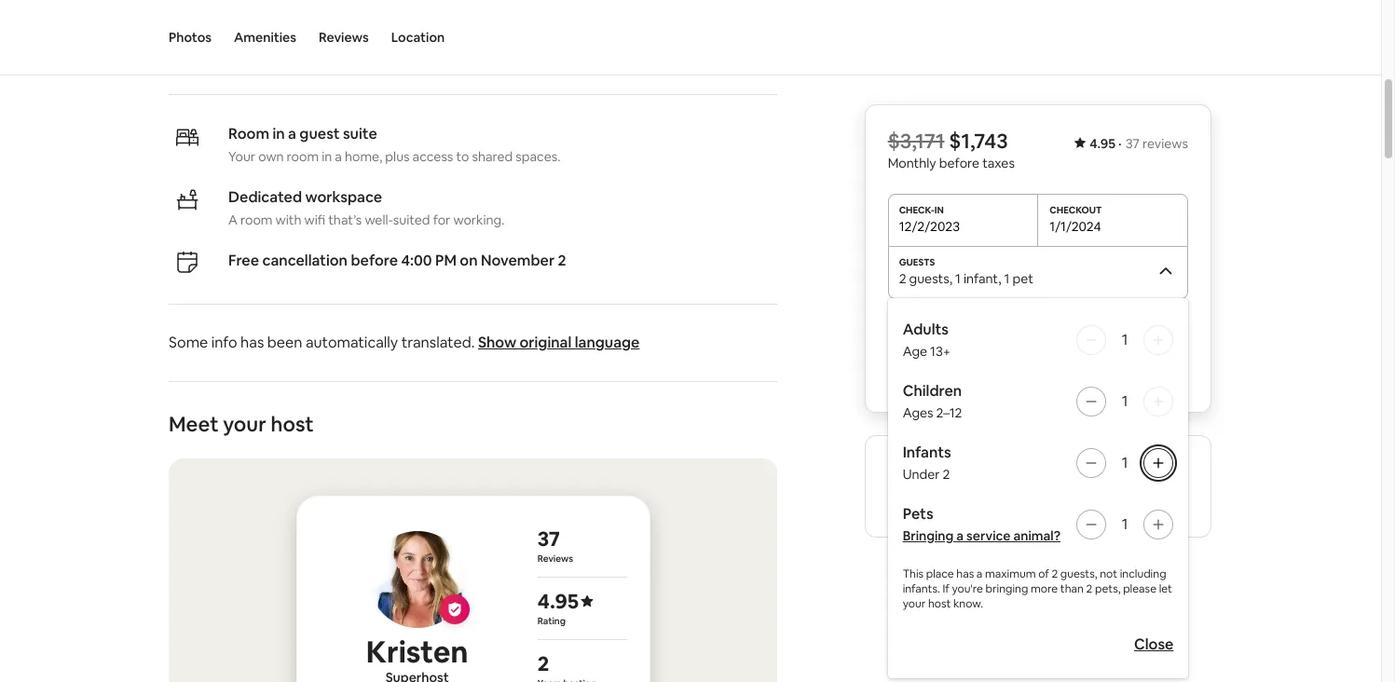 Task type: vqa. For each thing, say whether or not it's contained in the screenshot.
topmost in
yes



Task type: describe. For each thing, give the bounding box(es) containing it.
pay
[[957, 476, 982, 496]]

room
[[228, 124, 269, 144]]

been
[[267, 333, 302, 353]]

on inside save an extra $33 on your entire stay when you pay with your bank account.
[[1011, 458, 1029, 477]]

report this listing
[[999, 560, 1107, 577]]

kristen
[[366, 633, 468, 671]]

with inside save an extra $33 on your entire stay when you pay with your bank account.
[[985, 476, 1015, 496]]

13+
[[930, 343, 951, 360]]

show
[[478, 333, 517, 353]]

children
[[903, 381, 962, 401]]

adults
[[903, 320, 949, 339]]

taxes
[[983, 155, 1015, 172]]

a left guest
[[288, 124, 296, 144]]

bed
[[279, 30, 304, 47]]

more
[[1031, 582, 1058, 597]]

charged
[[1042, 373, 1092, 390]]

report
[[999, 560, 1042, 577]]

be
[[1024, 373, 1039, 390]]

when
[[888, 476, 926, 496]]

room inside room in a guest suite your own room in a home, plus access to shared spaces.
[[287, 148, 319, 165]]

pets,
[[1095, 582, 1121, 597]]

infants
[[903, 443, 951, 462]]

infants group
[[903, 443, 1174, 483]]

pets
[[903, 504, 934, 524]]

of
[[1039, 567, 1050, 582]]

home,
[[345, 148, 383, 165]]

pets bringing a service animal?
[[903, 504, 1061, 544]]

entire
[[1066, 458, 1106, 477]]

4.95 · 37 reviews
[[1090, 135, 1189, 152]]

0 horizontal spatial in
[[273, 124, 285, 144]]

won't
[[987, 373, 1021, 390]]

show original language button
[[478, 333, 640, 353]]

4.95 for 4.95
[[538, 588, 579, 615]]

translated.
[[401, 333, 475, 353]]

this
[[1045, 560, 1067, 577]]

a
[[228, 212, 238, 229]]

2 down rating
[[538, 651, 549, 677]]

november
[[481, 251, 555, 271]]

a inside pets bringing a service animal?
[[957, 528, 964, 544]]

service
[[967, 528, 1011, 544]]

0 vertical spatial 37
[[1126, 135, 1140, 152]]

including
[[1120, 567, 1167, 582]]

guests
[[910, 270, 950, 287]]

own
[[258, 148, 284, 165]]

0 vertical spatial reviews
[[319, 29, 369, 46]]

children ages 2–12
[[903, 381, 963, 421]]

suited
[[393, 212, 430, 229]]

language
[[575, 333, 640, 353]]

monthly
[[888, 155, 937, 172]]

amenities
[[234, 29, 296, 46]]

pm
[[435, 251, 457, 271]]

close button
[[1125, 626, 1183, 664]]

this
[[903, 567, 924, 582]]

$1,743
[[949, 128, 1009, 154]]

animal?
[[1014, 528, 1061, 544]]

1 horizontal spatial reviews
[[538, 553, 573, 565]]

cancellation
[[262, 251, 348, 271]]

private attached bathroom
[[437, 22, 539, 55]]

2 guests , 1 infant , 1 pet
[[899, 270, 1034, 287]]

shared
[[472, 148, 513, 165]]

2 , from the left
[[999, 270, 1002, 287]]

host inside this place has a maximum of 2 guests, not including infants. if you're bringing more than 2 pets, please let your host know.
[[928, 597, 951, 612]]

infants under 2
[[903, 443, 951, 483]]

4:00
[[401, 251, 432, 271]]

working.
[[453, 212, 505, 229]]

children group
[[903, 381, 1174, 421]]

maximum
[[985, 567, 1036, 582]]

1 , from the left
[[950, 270, 953, 287]]

an
[[924, 458, 940, 477]]

adults age 13+
[[903, 320, 951, 360]]

4.95 for 4.95 · 37 reviews
[[1090, 135, 1116, 152]]

wifi
[[304, 212, 325, 229]]

2 inside infants under 2
[[943, 466, 950, 483]]

info
[[211, 333, 237, 353]]

rating
[[538, 615, 566, 628]]

has for info
[[241, 333, 264, 353]]

than
[[1061, 582, 1084, 597]]

plus
[[385, 148, 410, 165]]

ages
[[903, 405, 934, 421]]

1 inside adults "group"
[[1122, 330, 1128, 350]]

room inside dedicated workspace a room with wifi that's well-suited for working.
[[240, 212, 273, 229]]

0 vertical spatial host
[[271, 411, 314, 437]]

you're
[[952, 582, 984, 597]]

for
[[433, 212, 451, 229]]



Task type: locate. For each thing, give the bounding box(es) containing it.
1 horizontal spatial room
[[287, 148, 319, 165]]

1 vertical spatial with
[[985, 476, 1015, 496]]

save
[[888, 458, 920, 477]]

pets group
[[903, 504, 1174, 544]]

a inside this place has a maximum of 2 guests, not including infants. if you're bringing more than 2 pets, please let your host know.
[[977, 567, 983, 582]]

1 vertical spatial before
[[351, 251, 398, 271]]

before down well-
[[351, 251, 398, 271]]

1 horizontal spatial has
[[957, 567, 974, 582]]

please
[[1124, 582, 1157, 597]]

0 vertical spatial room
[[287, 148, 319, 165]]

your down this
[[903, 597, 926, 612]]

to
[[456, 148, 469, 165]]

with
[[275, 212, 302, 229], [985, 476, 1015, 496]]

0 horizontal spatial host
[[271, 411, 314, 437]]

reviews
[[1143, 135, 1189, 152]]

has inside this place has a maximum of 2 guests, not including infants. if you're bringing more than 2 pets, please let your host know.
[[957, 567, 974, 582]]

room right 'a'
[[240, 212, 273, 229]]

1 horizontal spatial with
[[985, 476, 1015, 496]]

0 vertical spatial has
[[241, 333, 264, 353]]

0 horizontal spatial ,
[[950, 270, 953, 287]]

0 horizontal spatial before
[[351, 251, 398, 271]]

1 horizontal spatial 4.95
[[1090, 135, 1116, 152]]

reviews
[[319, 29, 369, 46], [538, 553, 573, 565]]

2
[[558, 251, 566, 271], [899, 270, 907, 287], [943, 466, 950, 483], [1052, 567, 1058, 582], [1087, 582, 1093, 597], [538, 651, 549, 677]]

37 right the ·
[[1126, 135, 1140, 152]]

save an extra $33 on your entire stay when you pay with your bank account.
[[888, 458, 1138, 515]]

your right meet
[[223, 411, 266, 437]]

guest
[[300, 124, 340, 144]]

host left 'know.'
[[928, 597, 951, 612]]

access
[[413, 148, 453, 165]]

host down been
[[271, 411, 314, 437]]

listing
[[1070, 560, 1107, 577]]

1 vertical spatial reviews
[[538, 553, 573, 565]]

yet
[[1095, 373, 1115, 390]]

bringing a service animal? button
[[903, 528, 1061, 544]]

1 horizontal spatial host
[[928, 597, 951, 612]]

0 vertical spatial 4.95
[[1090, 135, 1116, 152]]

room in a guest suite your own room in a home, plus access to shared spaces.
[[228, 124, 561, 165]]

adults group
[[903, 320, 1174, 360]]

4.95 up rating
[[538, 588, 579, 615]]

a left maximum
[[977, 567, 983, 582]]

age
[[903, 343, 928, 360]]

1 inside infants group
[[1122, 453, 1128, 473]]

1 vertical spatial 37
[[538, 526, 560, 552]]

1 vertical spatial host
[[928, 597, 951, 612]]

with inside dedicated workspace a room with wifi that's well-suited for working.
[[275, 212, 302, 229]]

a
[[288, 124, 296, 144], [335, 148, 342, 165], [957, 528, 964, 544], [977, 567, 983, 582]]

2–12
[[937, 405, 963, 421]]

1 vertical spatial 4.95
[[538, 588, 579, 615]]

1 inside children group
[[1122, 392, 1128, 411]]

2 left guests
[[899, 270, 907, 287]]

, left pet
[[999, 270, 1002, 287]]

in
[[273, 124, 285, 144], [322, 148, 332, 165]]

spaces.
[[516, 148, 561, 165]]

2 right of
[[1052, 567, 1058, 582]]

a left service
[[957, 528, 964, 544]]

0 vertical spatial with
[[275, 212, 302, 229]]

,
[[950, 270, 953, 287], [999, 270, 1002, 287]]

your left entire
[[1032, 458, 1063, 477]]

dedicated
[[228, 188, 302, 207]]

1 horizontal spatial 37
[[1126, 135, 1140, 152]]

your
[[228, 148, 256, 165]]

4.95 left the ·
[[1090, 135, 1116, 152]]

that's
[[328, 212, 362, 229]]

queen
[[238, 30, 277, 47]]

1 vertical spatial on
[[1011, 458, 1029, 477]]

in up "own"
[[273, 124, 285, 144]]

with left 'wifi' at left top
[[275, 212, 302, 229]]

1 horizontal spatial ,
[[999, 270, 1002, 287]]

0 horizontal spatial on
[[460, 251, 478, 271]]

report this listing button
[[970, 560, 1107, 577]]

place
[[926, 567, 954, 582]]

0 horizontal spatial has
[[241, 333, 264, 353]]

0 vertical spatial on
[[460, 251, 478, 271]]

you won't be charged yet
[[962, 373, 1115, 390]]

37 up rating
[[538, 526, 560, 552]]

has right info
[[241, 333, 264, 353]]

1 horizontal spatial in
[[322, 148, 332, 165]]

before down $1,743
[[939, 155, 980, 172]]

37
[[1126, 135, 1140, 152], [538, 526, 560, 552]]

know.
[[954, 597, 984, 612]]

2 right november
[[558, 251, 566, 271]]

bathroom
[[437, 38, 499, 55]]

account.
[[888, 495, 948, 515]]

1 vertical spatial room
[[240, 212, 273, 229]]

workspace
[[305, 188, 382, 207]]

, left infant
[[950, 270, 953, 287]]

1/1/2024
[[1050, 218, 1102, 235]]

0 horizontal spatial 4.95
[[538, 588, 579, 615]]

automatically
[[306, 333, 398, 353]]

37 inside 37 reviews
[[538, 526, 560, 552]]

attached
[[483, 22, 539, 38]]

reviews up rating
[[538, 553, 573, 565]]

you
[[929, 476, 954, 496]]

your left bank
[[1018, 476, 1049, 496]]

0 vertical spatial in
[[273, 124, 285, 144]]

with right the pay
[[985, 476, 1015, 496]]

1 vertical spatial in
[[322, 148, 332, 165]]

room down guest
[[287, 148, 319, 165]]

infant
[[964, 270, 999, 287]]

verified host image
[[447, 602, 462, 617]]

reviews right bed
[[319, 29, 369, 46]]

some info has been automatically translated. show original language
[[169, 333, 640, 353]]

let
[[1159, 582, 1173, 597]]

your
[[223, 411, 266, 437], [1032, 458, 1063, 477], [1018, 476, 1049, 496], [903, 597, 926, 612]]

dedicated workspace a room with wifi that's well-suited for working.
[[228, 188, 505, 229]]

has
[[241, 333, 264, 353], [957, 567, 974, 582]]

has right if
[[957, 567, 974, 582]]

room
[[287, 148, 319, 165], [240, 212, 273, 229]]

your inside this place has a maximum of 2 guests, not including infants. if you're bringing more than 2 pets, please let your host know.
[[903, 597, 926, 612]]

location button
[[391, 0, 445, 75]]

·
[[1119, 135, 1122, 152]]

2 right an
[[943, 466, 950, 483]]

under
[[903, 466, 940, 483]]

has for place
[[957, 567, 974, 582]]

if
[[943, 582, 950, 597]]

host
[[271, 411, 314, 437], [928, 597, 951, 612]]

0 horizontal spatial room
[[240, 212, 273, 229]]

original
[[520, 333, 572, 353]]

$33
[[982, 458, 1008, 477]]

before
[[939, 155, 980, 172], [351, 251, 398, 271]]

you
[[962, 373, 984, 390]]

free cancellation before 4:00 pm on november 2
[[228, 251, 566, 271]]

photos button
[[169, 0, 212, 75]]

kristen user profile image
[[369, 531, 466, 628], [369, 531, 466, 628]]

not
[[1100, 567, 1118, 582]]

some
[[169, 333, 208, 353]]

before inside $3,171 $1,743 monthly before taxes
[[939, 155, 980, 172]]

12/2/2023
[[899, 218, 960, 235]]

on right pm in the left of the page
[[460, 251, 478, 271]]

1 horizontal spatial on
[[1011, 458, 1029, 477]]

1 vertical spatial has
[[957, 567, 974, 582]]

1 queen bed
[[229, 30, 304, 47]]

$3,171
[[888, 128, 945, 154]]

bank
[[1052, 476, 1086, 496]]

photos
[[169, 29, 212, 46]]

2 right than
[[1087, 582, 1093, 597]]

on right $33
[[1011, 458, 1029, 477]]

guests,
[[1061, 567, 1098, 582]]

close
[[1134, 635, 1174, 654]]

1 inside pets group
[[1122, 515, 1128, 534]]

location
[[391, 29, 445, 46]]

this place has a maximum of 2 guests, not including infants. if you're bringing more than 2 pets, please let your host know.
[[903, 567, 1173, 612]]

meet
[[169, 411, 219, 437]]

1 horizontal spatial before
[[939, 155, 980, 172]]

in down guest
[[322, 148, 332, 165]]

0 horizontal spatial with
[[275, 212, 302, 229]]

0 vertical spatial before
[[939, 155, 980, 172]]

0 horizontal spatial reviews
[[319, 29, 369, 46]]

0 horizontal spatial 37
[[538, 526, 560, 552]]

bringing
[[986, 582, 1029, 597]]

a left home,
[[335, 148, 342, 165]]



